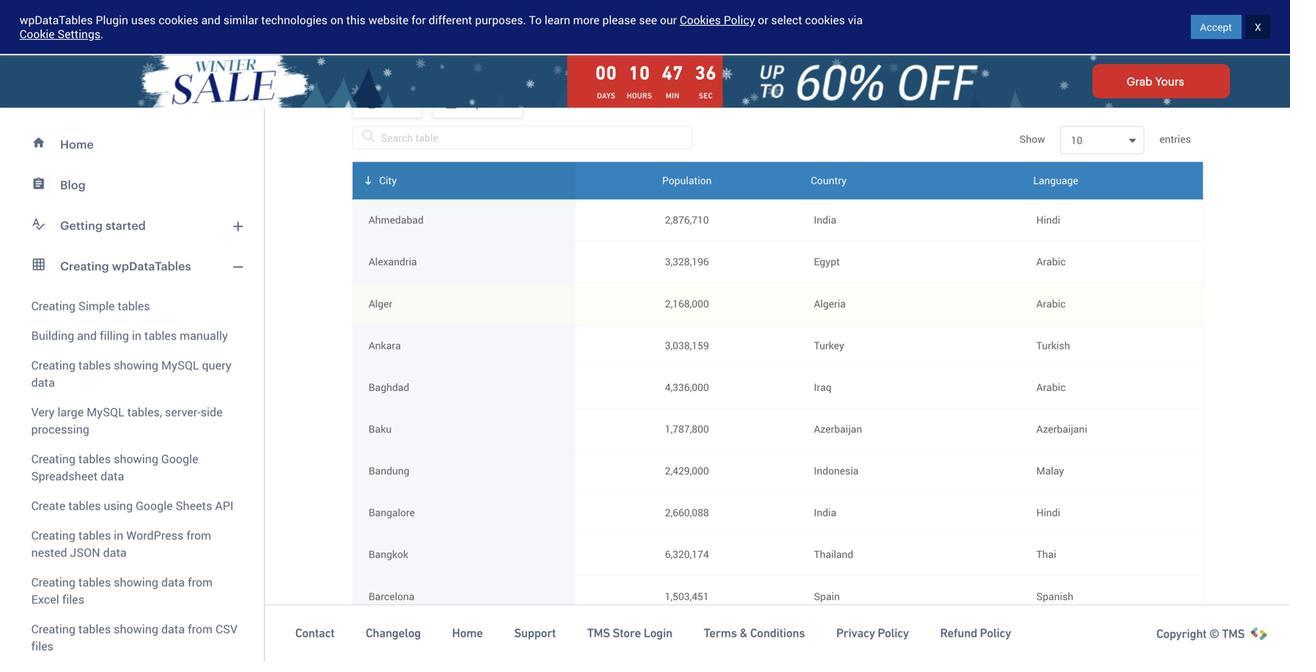 Task type: describe. For each thing, give the bounding box(es) containing it.
turkish
[[1037, 339, 1071, 353]]

we'll
[[340, 41, 365, 54]]

.
[[101, 26, 104, 42]]

baku
[[369, 422, 392, 436]]

tables up building and filling in tables manually link
[[118, 298, 150, 314]]

website
[[369, 12, 409, 28]]

very large mysql tables, server-side processing
[[31, 404, 223, 438]]

conditions
[[750, 627, 805, 641]]

entries
[[1158, 132, 1191, 146]]

creating for creating tables showing data from excel files
[[31, 575, 76, 591]]

nested
[[31, 545, 67, 561]]

1,503,451
[[665, 590, 709, 604]]

10 inside 'button'
[[1072, 133, 1083, 147]]

export
[[464, 95, 496, 110]]

tables down creating simple tables link
[[144, 328, 177, 344]]

server-
[[165, 404, 201, 420]]

query inside creating tables showing mysql query data
[[202, 357, 232, 373]]

our
[[660, 12, 677, 28]]

creating for creating tables showing google spreadsheet data
[[31, 451, 76, 467]]

days
[[597, 91, 616, 100]]

policy inside wpdatatables plugin uses cookies and similar technologies on this website for different purposes. to learn more please see our cookies policy or select cookies via cookie settings .
[[724, 12, 755, 28]]

store
[[613, 627, 641, 641]]

building and filling in tables manually link
[[9, 321, 255, 351]]

purposes.
[[475, 12, 526, 28]]

first,
[[464, 41, 488, 54]]

refund
[[941, 627, 978, 641]]

create tables using google sheets api
[[31, 498, 234, 514]]

population: activate to sort column ascending element
[[576, 162, 799, 199]]

data inside creating tables showing data from excel files
[[161, 575, 185, 591]]

and left then
[[491, 41, 510, 54]]

the inside in this tutorial, we will demonstrate how you can create a wpdatatable that will show all cities with populations greater than 1,500,000, the countries where they are located, and the language spoken.
[[408, 10, 425, 22]]

creating wpdatatables
[[60, 259, 191, 273]]

arabic for algeria
[[1037, 297, 1066, 311]]

0 vertical spatial home link
[[9, 124, 255, 165]]

india for 2,660,088
[[814, 506, 837, 520]]

tables for creating tables in wordpress from nested json data
[[78, 528, 111, 544]]

wordpress
[[126, 528, 184, 544]]

2 cookies from the left
[[805, 12, 845, 28]]

api
[[215, 498, 234, 514]]

login
[[644, 627, 673, 641]]

google for using
[[136, 498, 173, 514]]

getting
[[60, 219, 103, 232]]

cookie
[[20, 26, 55, 42]]

showing for creating tables showing data from csv files
[[114, 622, 158, 638]]

in inside building and filling in tables manually link
[[132, 328, 142, 344]]

bandung
[[369, 464, 410, 478]]

where
[[1137, 0, 1170, 7]]

hours
[[627, 91, 653, 100]]

accept
[[1201, 20, 1233, 34]]

tables for creating tables showing google spreadsheet data
[[78, 451, 111, 467]]

creating tables showing data from csv files link
[[9, 615, 255, 662]]

processing
[[31, 421, 89, 438]]

6,320,174
[[665, 548, 709, 562]]

wpdatatable that
[[647, 0, 740, 7]]

grab
[[1127, 75, 1153, 88]]

support link
[[514, 626, 556, 642]]

privacy
[[837, 627, 875, 641]]

are
[[1200, 0, 1216, 7]]

baghdad
[[369, 380, 410, 395]]

data inside 'creating tables showing data from csv files'
[[161, 622, 185, 638]]

or
[[758, 12, 769, 28]]

language: activate to sort column ascending element
[[1021, 162, 1204, 199]]

show
[[1020, 132, 1048, 146]]

turkey
[[814, 339, 845, 353]]

export button
[[432, 87, 523, 118]]

creating tables showing mysql query data link
[[9, 351, 255, 398]]

language
[[1034, 174, 1079, 188]]

then
[[513, 41, 537, 54]]

creating tables showing google spreadsheet data
[[31, 451, 198, 484]]

technologies
[[261, 12, 328, 28]]

wpdatatables inside 'link'
[[112, 259, 191, 273]]

settings
[[57, 26, 101, 42]]

barcelona
[[369, 590, 415, 604]]

please
[[603, 12, 636, 28]]

in inside creating tables in wordpress from nested json data
[[114, 528, 123, 544]]

to
[[707, 41, 718, 54]]

all cities
[[795, 0, 839, 7]]

and inside wpdatatables plugin uses cookies and similar technologies on this website for different purposes. to learn more please see our cookies policy or select cookies via cookie settings .
[[201, 12, 221, 28]]

From number field
[[592, 626, 783, 654]]

very
[[31, 404, 55, 420]]

for
[[412, 12, 426, 28]]

alexandria
[[369, 255, 417, 269]]

00
[[596, 62, 617, 84]]

showing for creating tables showing data from excel files
[[114, 575, 158, 591]]

creating for creating simple tables
[[31, 298, 76, 314]]

csv
[[216, 622, 238, 638]]

tms store login
[[587, 627, 673, 641]]

2 horizontal spatial in
[[863, 41, 872, 54]]

47
[[662, 62, 684, 84]]

language
[[428, 10, 477, 22]]

spoken.
[[479, 10, 520, 22]]

&
[[740, 627, 748, 641]]

to
[[529, 12, 542, 28]]

wpdatatables plugin uses cookies and similar technologies on this website for different purposes. to learn more please see our cookies policy or select cookies via cookie settings .
[[20, 12, 863, 42]]

get started
[[1175, 20, 1231, 35]]

creating simple tables link
[[9, 287, 255, 321]]

terms & conditions
[[704, 627, 805, 641]]

2,660,088
[[665, 506, 709, 520]]

how
[[531, 0, 553, 7]]

arabic for iraq
[[1037, 380, 1066, 395]]

2 will from the left
[[743, 0, 761, 7]]

accept button
[[1191, 15, 1242, 39]]

Country text field
[[814, 642, 1006, 662]]

1 vertical spatial home link
[[452, 626, 483, 642]]

grab yours link
[[1093, 64, 1230, 98]]

creating for creating tables showing data from csv files
[[31, 622, 76, 638]]

sec
[[699, 91, 713, 100]]

country
[[811, 174, 847, 188]]

tms inside tms store login link
[[587, 627, 610, 641]]

contact link
[[295, 626, 335, 642]]

this inside in this tutorial, we will demonstrate how you can create a wpdatatable that will show all cities with populations greater than 1,500,000, the countries where they are located, and the language spoken.
[[353, 0, 372, 7]]

algeria
[[814, 297, 846, 311]]

creating tables showing google spreadsheet data link
[[9, 445, 255, 491]]

indonesia
[[814, 464, 859, 478]]

wpdatatables inside wpdatatables plugin uses cookies and similar technologies on this website for different purposes. to learn more please see our cookies policy or select cookies via cookie settings .
[[20, 12, 93, 28]]

alger
[[369, 297, 393, 311]]

data inside the creating tables showing google spreadsheet data
[[101, 468, 124, 484]]

support
[[514, 627, 556, 641]]



Task type: locate. For each thing, give the bounding box(es) containing it.
from inside creating tables showing data from excel files
[[188, 575, 213, 591]]

table
[[435, 41, 461, 54], [779, 41, 806, 54]]

thai
[[1037, 548, 1057, 562]]

data right json
[[103, 545, 127, 561]]

creating inside 'link'
[[60, 259, 109, 273]]

0 vertical spatial hindi
[[1037, 213, 1061, 227]]

0 vertical spatial this
[[353, 0, 372, 7]]

10 up 'hours'
[[629, 62, 651, 84]]

tables inside creating tables showing data from excel files
[[78, 575, 111, 591]]

policy for privacy policy
[[878, 627, 909, 641]]

tables inside 'creating tables showing data from csv files'
[[78, 622, 111, 638]]

mysql down manually
[[161, 357, 199, 373]]

creating up creating simple tables
[[60, 259, 109, 273]]

india up thailand
[[814, 506, 837, 520]]

query left generator
[[927, 41, 958, 54]]

Search form search field
[[329, 16, 852, 38]]

1 horizontal spatial home
[[452, 627, 483, 641]]

0 vertical spatial 10
[[629, 62, 651, 84]]

data
[[31, 375, 55, 391], [101, 468, 124, 484], [103, 545, 127, 561], [161, 575, 185, 591], [161, 622, 185, 638]]

creating wpdatatables link
[[9, 246, 255, 287]]

creating inside the creating tables showing google spreadsheet data
[[31, 451, 76, 467]]

2 showing from the top
[[114, 451, 158, 467]]

very large mysql tables, server-side processing link
[[9, 398, 255, 445]]

0 vertical spatial query
[[927, 41, 958, 54]]

study
[[831, 41, 860, 54]]

1 hindi from the top
[[1037, 213, 1061, 227]]

1 will from the left
[[439, 0, 457, 7]]

ahmedabad
[[369, 213, 424, 227]]

through
[[556, 41, 598, 54]]

from for creating tables showing data from excel files
[[188, 575, 213, 591]]

3 arabic from the top
[[1037, 380, 1066, 395]]

from inside 'creating tables showing data from csv files'
[[188, 622, 213, 638]]

1 vertical spatial wpdatatables
[[112, 259, 191, 273]]

0 horizontal spatial home link
[[9, 124, 255, 165]]

tms store login link
[[587, 626, 673, 642]]

the right detail
[[907, 41, 924, 54]]

1 horizontal spatial 10
[[1072, 133, 1083, 147]]

showing down creating tables showing data from excel files link
[[114, 622, 158, 638]]

we
[[420, 0, 436, 7]]

home link
[[9, 124, 255, 165], [452, 626, 483, 642]]

tables inside the creating tables showing google spreadsheet data
[[78, 451, 111, 467]]

in right study
[[863, 41, 872, 54]]

1 vertical spatial india
[[814, 506, 837, 520]]

home up blog
[[60, 138, 94, 151]]

elements.
[[1015, 41, 1067, 54]]

policy left or
[[724, 12, 755, 28]]

1 showing from the top
[[114, 357, 158, 373]]

1 horizontal spatial wpdatatables
[[112, 259, 191, 273]]

refund policy link
[[941, 626, 1012, 642]]

1 vertical spatial google
[[136, 498, 173, 514]]

arabic
[[1037, 255, 1066, 269], [1037, 297, 1066, 311], [1037, 380, 1066, 395]]

changelog
[[366, 627, 421, 641]]

1 horizontal spatial create
[[721, 41, 754, 54]]

data inside creating tables in wordpress from nested json data
[[103, 545, 127, 561]]

showing inside creating tables showing mysql query data
[[114, 357, 158, 373]]

policy inside 'link'
[[980, 627, 1012, 641]]

2 vertical spatial in
[[114, 528, 123, 544]]

files inside creating tables showing data from excel files
[[62, 592, 84, 608]]

the left steps
[[601, 41, 618, 54]]

creating for creating tables showing mysql query data
[[31, 357, 76, 373]]

0 horizontal spatial home
[[60, 138, 94, 151]]

1 india from the top
[[814, 213, 837, 227]]

1 vertical spatial this
[[346, 12, 366, 28]]

1 vertical spatial 10
[[1072, 133, 1083, 147]]

0 horizontal spatial in
[[114, 528, 123, 544]]

0 vertical spatial from
[[187, 528, 211, 544]]

1 vertical spatial mysql
[[87, 404, 124, 420]]

1 horizontal spatial home link
[[452, 626, 483, 642]]

tables left using
[[68, 498, 101, 514]]

files inside 'creating tables showing data from csv files'
[[31, 639, 54, 655]]

hindi down language
[[1037, 213, 1061, 227]]

Search table search field
[[352, 126, 693, 150]]

different
[[429, 12, 472, 28]]

malay
[[1037, 464, 1065, 478]]

creating inside creating tables in wordpress from nested json data
[[31, 528, 76, 544]]

from for creating tables in wordpress from nested json data
[[187, 528, 211, 544]]

create
[[31, 498, 65, 514]]

1 table from the left
[[435, 41, 461, 54]]

hindi for 2,660,088
[[1037, 506, 1061, 520]]

terms
[[704, 627, 737, 641]]

large
[[58, 404, 84, 420]]

in right "filling"
[[132, 328, 142, 344]]

greater
[[934, 0, 973, 7]]

simple
[[78, 298, 115, 314]]

city: activate to sort column descending element
[[353, 162, 576, 199]]

from inside creating tables in wordpress from nested json data
[[187, 528, 211, 544]]

mysql inside very large mysql tables, server-side processing
[[87, 404, 124, 420]]

min
[[666, 91, 680, 100]]

tms
[[587, 627, 610, 641], [1222, 627, 1245, 641]]

3 showing from the top
[[114, 575, 158, 591]]

tables down creating tables showing data from excel files on the bottom
[[78, 622, 111, 638]]

files down excel
[[31, 639, 54, 655]]

google inside "link"
[[136, 498, 173, 514]]

3,328,196
[[665, 255, 709, 269]]

blog
[[60, 178, 86, 192]]

0 horizontal spatial mysql
[[87, 404, 124, 420]]

0 vertical spatial google
[[161, 451, 198, 467]]

tutorial,
[[376, 0, 417, 7]]

data left csv
[[161, 622, 185, 638]]

tables up json
[[78, 528, 111, 544]]

1 horizontal spatial files
[[62, 592, 84, 608]]

from for creating tables showing data from csv files
[[188, 622, 213, 638]]

policy up 'country' text box
[[878, 627, 909, 641]]

table down select
[[779, 41, 806, 54]]

1 horizontal spatial query
[[927, 41, 958, 54]]

json
[[70, 545, 100, 561]]

this down or
[[757, 41, 776, 54]]

and left 'similar'
[[201, 12, 221, 28]]

google inside the creating tables showing google spreadsheet data
[[161, 451, 198, 467]]

and left study
[[808, 41, 828, 54]]

0 vertical spatial mysql
[[161, 357, 199, 373]]

and down tutorial,
[[385, 10, 405, 22]]

creating up building
[[31, 298, 76, 314]]

showing inside creating tables showing data from excel files
[[114, 575, 158, 591]]

10 button
[[1072, 127, 1134, 154]]

tables for creating tables showing data from excel files
[[78, 575, 111, 591]]

tables for creating tables showing data from csv files
[[78, 622, 111, 638]]

0 horizontal spatial will
[[439, 0, 457, 7]]

google for showing
[[161, 451, 198, 467]]

the down we
[[408, 10, 425, 22]]

wpdatatables up creating simple tables link
[[112, 259, 191, 273]]

tables,
[[127, 404, 162, 420]]

0 horizontal spatial 10
[[629, 62, 651, 84]]

1,500,000,
[[1003, 0, 1061, 7]]

ankara
[[369, 339, 401, 353]]

wpdatatables - tables and charts manager wordpress plugin image
[[16, 13, 165, 41]]

arabic for egypt
[[1037, 255, 1066, 269]]

creating up the nested
[[31, 528, 76, 544]]

refund policy
[[941, 627, 1012, 641]]

1 vertical spatial in
[[132, 328, 142, 344]]

policy for refund policy
[[980, 627, 1012, 641]]

showing for creating tables showing google spreadsheet data
[[114, 451, 158, 467]]

1,787,800
[[665, 422, 709, 436]]

will up language
[[439, 0, 457, 7]]

and
[[385, 10, 405, 22], [201, 12, 221, 28], [491, 41, 510, 54], [808, 41, 828, 54], [77, 328, 97, 344]]

will up or
[[743, 0, 761, 7]]

generator
[[960, 41, 1012, 54]]

creating inside creating tables showing data from excel files
[[31, 575, 76, 591]]

tables inside "link"
[[68, 498, 101, 514]]

2 arabic from the top
[[1037, 297, 1066, 311]]

showing down very large mysql tables, server-side processing link on the left of the page
[[114, 451, 158, 467]]

creating
[[60, 259, 109, 273], [31, 298, 76, 314], [31, 357, 76, 373], [31, 451, 76, 467], [31, 528, 76, 544], [31, 575, 76, 591], [31, 622, 76, 638]]

india for 2,876,710
[[814, 213, 837, 227]]

0 vertical spatial arabic
[[1037, 255, 1066, 269]]

files right excel
[[62, 592, 84, 608]]

data up using
[[101, 468, 124, 484]]

showing for creating tables showing mysql query data
[[114, 357, 158, 373]]

1 vertical spatial home
[[452, 627, 483, 641]]

table down different
[[435, 41, 461, 54]]

home link up blog
[[9, 124, 255, 165]]

0 vertical spatial home
[[60, 138, 94, 151]]

create inside in this tutorial, we will demonstrate how you can create a wpdatatable that will show all cities with populations greater than 1,500,000, the countries where they are located, and the language spoken.
[[601, 0, 635, 7]]

0 vertical spatial wpdatatables
[[20, 12, 93, 28]]

1 vertical spatial hindi
[[1037, 506, 1061, 520]]

print button
[[352, 87, 423, 118]]

data inside creating tables showing mysql query data
[[31, 375, 55, 391]]

1 horizontal spatial tms
[[1222, 627, 1245, 641]]

files for creating tables showing data from csv files
[[31, 639, 54, 655]]

tables for create tables using google sheets api
[[68, 498, 101, 514]]

the down for at the top
[[415, 41, 432, 54]]

2 horizontal spatial policy
[[980, 627, 1012, 641]]

excel
[[31, 592, 59, 608]]

0 vertical spatial files
[[62, 592, 84, 608]]

4 showing from the top
[[114, 622, 158, 638]]

0 vertical spatial create
[[601, 0, 635, 7]]

x
[[1255, 20, 1262, 34]]

learn
[[545, 12, 571, 28]]

tables down "filling"
[[78, 357, 111, 373]]

0 vertical spatial india
[[814, 213, 837, 227]]

creating up excel
[[31, 575, 76, 591]]

4,336,000
[[665, 380, 709, 395]]

0 horizontal spatial tms
[[587, 627, 610, 641]]

country: activate to sort column ascending element
[[799, 162, 1021, 199]]

tables inside creating tables in wordpress from nested json data
[[78, 528, 111, 544]]

query down manually
[[202, 357, 232, 373]]

and inside in this tutorial, we will demonstrate how you can create a wpdatatable that will show all cities with populations greater than 1,500,000, the countries where they are located, and the language spoken.
[[385, 10, 405, 22]]

City text field
[[369, 642, 560, 662]]

home up city text field
[[452, 627, 483, 641]]

1 horizontal spatial policy
[[878, 627, 909, 641]]

cookies down the all cities
[[805, 12, 845, 28]]

creating for creating tables in wordpress from nested json data
[[31, 528, 76, 544]]

this up "located,"
[[353, 0, 372, 7]]

2,429,000
[[665, 464, 709, 478]]

they
[[1173, 0, 1196, 7]]

creating tables in wordpress from nested json data link
[[9, 521, 255, 568]]

2,168,000
[[665, 297, 709, 311]]

data down wordpress
[[161, 575, 185, 591]]

cookies
[[159, 12, 198, 28], [805, 12, 845, 28]]

1 vertical spatial files
[[31, 639, 54, 655]]

data up very
[[31, 375, 55, 391]]

cookies right uses
[[159, 12, 198, 28]]

1 vertical spatial arabic
[[1037, 297, 1066, 311]]

2 hindi from the top
[[1037, 506, 1061, 520]]

demonstrate
[[460, 0, 527, 7]]

cookie settings button
[[20, 26, 101, 42]]

0 horizontal spatial files
[[31, 639, 54, 655]]

files for creating tables showing data from excel files
[[62, 592, 84, 608]]

query
[[927, 41, 958, 54], [202, 357, 232, 373]]

creating down excel
[[31, 622, 76, 638]]

hindi down malay
[[1037, 506, 1061, 520]]

0 horizontal spatial policy
[[724, 12, 755, 28]]

filling
[[100, 328, 129, 344]]

egypt
[[814, 255, 840, 269]]

creating for creating wpdatatables
[[60, 259, 109, 273]]

with
[[842, 0, 865, 7]]

10 right show
[[1072, 133, 1083, 147]]

get
[[1175, 20, 1192, 35]]

sheets
[[176, 498, 212, 514]]

1 horizontal spatial will
[[743, 0, 761, 7]]

2 vertical spatial this
[[757, 41, 776, 54]]

1 horizontal spatial cookies
[[805, 12, 845, 28]]

creating inside 'creating tables showing data from csv files'
[[31, 622, 76, 638]]

home link up city text field
[[452, 626, 483, 642]]

tables for creating tables showing mysql query data
[[78, 357, 111, 373]]

print
[[384, 95, 408, 110]]

1 horizontal spatial table
[[779, 41, 806, 54]]

in down using
[[114, 528, 123, 544]]

select
[[772, 12, 803, 28]]

steps
[[620, 41, 649, 54]]

and left "filling"
[[77, 328, 97, 344]]

1 vertical spatial from
[[188, 575, 213, 591]]

tables inside creating tables showing mysql query data
[[78, 357, 111, 373]]

x button
[[1246, 15, 1271, 39]]

create up please
[[601, 0, 635, 7]]

2 vertical spatial arabic
[[1037, 380, 1066, 395]]

0 horizontal spatial create
[[601, 0, 635, 7]]

hindi for 2,876,710
[[1037, 213, 1061, 227]]

spreadsheet
[[31, 468, 98, 484]]

this right on
[[346, 12, 366, 28]]

1 cookies from the left
[[159, 12, 198, 28]]

copyright © tms
[[1157, 627, 1245, 641]]

1 vertical spatial create
[[721, 41, 754, 54]]

2 india from the top
[[814, 506, 837, 520]]

0 horizontal spatial table
[[435, 41, 461, 54]]

showing down building and filling in tables manually link
[[114, 357, 158, 373]]

create right to
[[721, 41, 754, 54]]

wpdatatables left .
[[20, 12, 93, 28]]

google down server-
[[161, 451, 198, 467]]

0 horizontal spatial cookies
[[159, 12, 198, 28]]

tables down json
[[78, 575, 111, 591]]

this inside wpdatatables plugin uses cookies and similar technologies on this website for different purposes. to learn more please see our cookies policy or select cookies via cookie settings .
[[346, 12, 366, 28]]

creating inside creating tables showing mysql query data
[[31, 357, 76, 373]]

creating tables showing mysql query data
[[31, 357, 232, 391]]

0 horizontal spatial query
[[202, 357, 232, 373]]

0 vertical spatial in
[[863, 41, 872, 54]]

thailand
[[814, 548, 854, 562]]

showing inside 'creating tables showing data from csv files'
[[114, 622, 158, 638]]

mysql right large
[[87, 404, 124, 420]]

tms right '©'
[[1222, 627, 1245, 641]]

policy right refund
[[980, 627, 1012, 641]]

2 vertical spatial from
[[188, 622, 213, 638]]

tables up the spreadsheet
[[78, 451, 111, 467]]

privacy policy
[[837, 627, 909, 641]]

yours
[[1156, 75, 1185, 88]]

getting started
[[60, 219, 146, 232]]

1 horizontal spatial in
[[132, 328, 142, 344]]

1 vertical spatial query
[[202, 357, 232, 373]]

creating down building
[[31, 357, 76, 373]]

cookies
[[680, 12, 721, 28]]

creating up the spreadsheet
[[31, 451, 76, 467]]

see
[[639, 12, 657, 28]]

than
[[976, 0, 1000, 7]]

files
[[62, 592, 84, 608], [31, 639, 54, 655]]

terms & conditions link
[[704, 626, 805, 642]]

showing down creating tables in wordpress from nested json data link
[[114, 575, 158, 591]]

in this tutorial, we will demonstrate how you can create a wpdatatable that will show all cities with populations greater than 1,500,000, the countries where they are located, and the language spoken.
[[340, 0, 1216, 22]]

uses
[[131, 12, 156, 28]]

populations
[[868, 0, 931, 7]]

0 horizontal spatial wpdatatables
[[20, 12, 93, 28]]

tms left store
[[587, 627, 610, 641]]

spain
[[814, 590, 840, 604]]

showing inside the creating tables showing google spreadsheet data
[[114, 451, 158, 467]]

getting started link
[[9, 205, 255, 246]]

mysql inside creating tables showing mysql query data
[[161, 357, 199, 373]]

1 arabic from the top
[[1037, 255, 1066, 269]]

2 table from the left
[[779, 41, 806, 54]]

india down country
[[814, 213, 837, 227]]

google up wordpress
[[136, 498, 173, 514]]

1 horizontal spatial mysql
[[161, 357, 199, 373]]

india
[[814, 213, 837, 227], [814, 506, 837, 520]]

privacy policy link
[[837, 626, 909, 642]]



Task type: vqa. For each thing, say whether or not it's contained in the screenshot.
"manager" associated with DB
no



